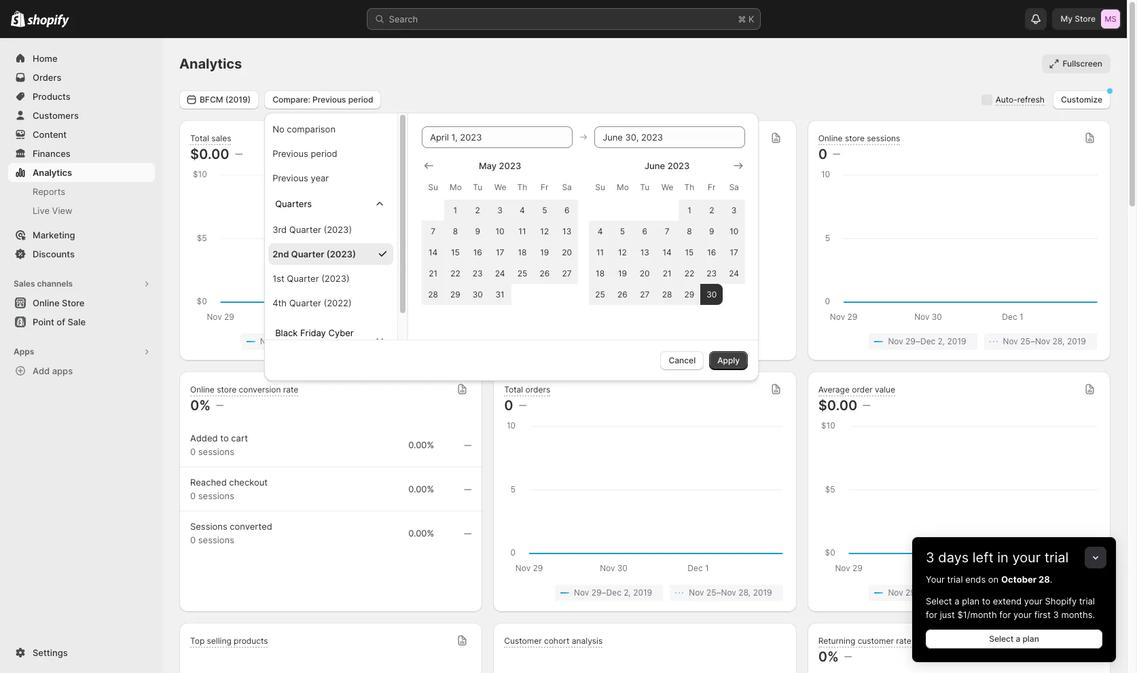 Task type: locate. For each thing, give the bounding box(es) containing it.
22 button left "31" button
[[445, 263, 467, 284]]

0 horizontal spatial 27 button
[[556, 263, 579, 284]]

2 mo from the left
[[617, 182, 629, 192]]

0 horizontal spatial 5 button
[[534, 200, 556, 221]]

0 horizontal spatial 26
[[540, 268, 550, 278]]

store for online store
[[62, 298, 85, 309]]

sessions inside dropdown button
[[868, 133, 901, 143]]

1 horizontal spatial select
[[990, 634, 1014, 644]]

2 10 from the left
[[730, 226, 739, 236]]

period up no comparison button
[[349, 94, 374, 104]]

1 3 button from the left
[[489, 200, 512, 221]]

1 8 button from the left
[[445, 221, 467, 242]]

0 horizontal spatial 16
[[474, 247, 482, 257]]

select inside select a plan to extend your shopify trial for just $1/month for your first 3 months.
[[927, 596, 953, 607]]

store for 0
[[846, 133, 865, 143]]

0 vertical spatial a
[[955, 596, 960, 607]]

24 button up "31"
[[489, 263, 512, 284]]

1 horizontal spatial 27
[[640, 289, 650, 299]]

monday element for may
[[445, 175, 467, 200]]

2 su from the left
[[596, 182, 606, 192]]

2023 for may 2023
[[499, 160, 522, 171]]

nov 25–nov 28, 2019 button for total sales
[[356, 334, 469, 350]]

0 vertical spatial your
[[1013, 550, 1042, 566]]

content
[[33, 129, 67, 140]]

2 1 from the left
[[688, 205, 692, 215]]

1 horizontal spatial trial
[[1045, 550, 1069, 566]]

2 9 button from the left
[[701, 221, 723, 242]]

sa up range.
[[730, 182, 740, 192]]

rate right conversion
[[283, 384, 299, 395]]

quarters
[[275, 198, 312, 209]]

1 1 from the left
[[454, 205, 458, 215]]

$0.00 for total
[[190, 146, 230, 162]]

2 0.00% from the top
[[409, 484, 434, 495]]

nov 29–dec 2, 2019 button for online store sessions
[[870, 334, 978, 350]]

0 horizontal spatial 21 button
[[422, 263, 445, 284]]

1 vertical spatial rate
[[897, 636, 912, 646]]

saturday element up range.
[[723, 175, 746, 200]]

sa for may 2023
[[562, 182, 572, 192]]

3rd
[[273, 224, 287, 235]]

analytics link
[[8, 163, 155, 182]]

1 wednesday element from the left
[[489, 175, 512, 200]]

1 horizontal spatial online
[[190, 384, 215, 395]]

29
[[451, 289, 461, 299], [685, 289, 695, 299]]

2 th from the left
[[685, 182, 695, 192]]

1 30 button from the left
[[467, 284, 489, 305]]

0 horizontal spatial 19
[[541, 247, 549, 257]]

period up year
[[311, 148, 338, 159]]

customer cohort analysis button
[[494, 623, 797, 674]]

reports
[[33, 186, 65, 197]]

previous up previous year
[[273, 148, 308, 159]]

1 22 button from the left
[[445, 263, 467, 284]]

1 button for may 2023
[[445, 200, 467, 221]]

total sales button
[[190, 133, 231, 145]]

28 for 1st the 28 button from left
[[428, 289, 438, 299]]

2 wednesday element from the left
[[656, 175, 679, 200]]

28 button down this
[[656, 284, 679, 305]]

quarter inside 4th quarter (2022) button
[[289, 297, 321, 308]]

live view
[[33, 205, 72, 216]]

nov 29–dec 2, 2019 button for average order value
[[870, 585, 978, 602]]

customer cohort analysis
[[505, 636, 603, 646]]

2 29 button from the left
[[679, 284, 701, 305]]

1 23 button from the left
[[467, 263, 489, 284]]

2 22 from the left
[[685, 268, 695, 278]]

0 vertical spatial 12
[[541, 226, 549, 236]]

period inside dropdown button
[[349, 94, 374, 104]]

no change image
[[235, 149, 242, 160], [465, 485, 472, 496], [465, 529, 472, 540]]

1 vertical spatial online
[[33, 298, 60, 309]]

0 vertical spatial analytics
[[179, 56, 242, 72]]

1 horizontal spatial 21
[[663, 268, 672, 278]]

27
[[563, 268, 572, 278], [640, 289, 650, 299]]

no change image for checkout
[[465, 485, 472, 496]]

2 17 from the left
[[730, 247, 739, 257]]

2 thursday element from the left
[[679, 175, 701, 200]]

products link
[[8, 87, 155, 106]]

0 horizontal spatial 6 button
[[556, 200, 579, 221]]

29 for second 29 button from the right
[[451, 289, 461, 299]]

thursday element down may 2023
[[512, 175, 534, 200]]

my store image
[[1102, 10, 1121, 29]]

sessions inside the reached checkout 0 sessions
[[198, 491, 235, 502]]

1 2 from the left
[[476, 205, 481, 215]]

1 horizontal spatial saturday element
[[723, 175, 746, 200]]

sa up there
[[562, 182, 572, 192]]

1 horizontal spatial monday element
[[612, 175, 634, 200]]

th for may 2023
[[518, 182, 528, 192]]

0 vertical spatial total
[[190, 133, 209, 143]]

monday
[[275, 341, 309, 352]]

23 button
[[467, 263, 489, 284], [701, 263, 723, 284]]

2 2 button from the left
[[701, 200, 723, 221]]

live view link
[[8, 201, 155, 220]]

monday element
[[445, 175, 467, 200], [612, 175, 634, 200]]

(2023) inside button
[[327, 248, 356, 259]]

0 horizontal spatial select
[[927, 596, 953, 607]]

monday element up data
[[612, 175, 634, 200]]

1 10 from the left
[[496, 226, 505, 236]]

quarter inside the 2nd quarter (2023) button
[[291, 248, 324, 259]]

plan inside select a plan to extend your shopify trial for just $1/month for your first 3 months.
[[963, 596, 980, 607]]

total inside dropdown button
[[505, 384, 524, 395]]

black friday cyber monday
[[275, 327, 354, 352]]

sales channels
[[14, 279, 73, 289]]

1 vertical spatial 0%
[[819, 649, 839, 666]]

1 horizontal spatial 26 button
[[612, 284, 634, 305]]

0 vertical spatial 27
[[563, 268, 572, 278]]

0 vertical spatial 18
[[518, 247, 527, 257]]

quarter for 4th
[[289, 297, 321, 308]]

28 left "31" button
[[428, 289, 438, 299]]

finances
[[33, 148, 71, 159]]

2019 for total sales's nov 29–dec 2, 2019 button
[[319, 336, 338, 347]]

2 23 from the left
[[707, 268, 717, 278]]

nov 29–dec 2, 2019 for total orders
[[574, 588, 653, 598]]

1 horizontal spatial to
[[983, 596, 991, 607]]

1 horizontal spatial 5
[[620, 226, 625, 236]]

20 down there was no data found for this date range.
[[640, 268, 650, 278]]

1 saturday element from the left
[[556, 175, 579, 200]]

1 tuesday element from the left
[[467, 175, 489, 200]]

16 button up "31" button
[[467, 242, 489, 263]]

2 saturday element from the left
[[723, 175, 746, 200]]

to
[[220, 433, 229, 444], [983, 596, 991, 607]]

online store conversion rate button
[[190, 384, 299, 397]]

0 down total orders dropdown button
[[505, 398, 514, 414]]

2 button up "date"
[[701, 200, 723, 221]]

0 inside sessions converted 0 sessions
[[190, 535, 196, 546]]

0 horizontal spatial 16 button
[[467, 242, 489, 263]]

quarter inside 1st quarter (2023) button
[[287, 273, 319, 284]]

2 grid from the left
[[589, 159, 746, 305]]

13 button up there
[[556, 221, 579, 242]]

0 horizontal spatial 19 button
[[534, 242, 556, 263]]

1 15 button from the left
[[445, 242, 467, 263]]

1 horizontal spatial 16 button
[[701, 242, 723, 263]]

nov 25–nov 28, 2019 for total orders
[[689, 588, 773, 598]]

1 9 button from the left
[[467, 221, 489, 242]]

0 horizontal spatial thursday element
[[512, 175, 534, 200]]

th down the june 2023
[[685, 182, 695, 192]]

mo up data
[[617, 182, 629, 192]]

7 button
[[422, 221, 445, 242], [656, 221, 679, 242]]

$0.00
[[190, 146, 230, 162], [819, 398, 858, 414]]

25–nov for total sales
[[393, 336, 422, 347]]

add apps
[[33, 366, 73, 377]]

20 button down there was no data found for this date range.
[[634, 263, 656, 284]]

0 vertical spatial select
[[927, 596, 953, 607]]

2 horizontal spatial trial
[[1080, 596, 1096, 607]]

2 monday element from the left
[[612, 175, 634, 200]]

12
[[541, 226, 549, 236], [619, 247, 627, 257]]

6 button up there
[[556, 200, 579, 221]]

quarter inside the 3rd quarter (2023) button
[[289, 224, 321, 235]]

0 horizontal spatial 18
[[518, 247, 527, 257]]

(2023) up the 2nd quarter (2023) button
[[324, 224, 352, 235]]

2 15 button from the left
[[679, 242, 701, 263]]

2019 for total orders's nov 29–dec 2, 2019 button
[[634, 588, 653, 598]]

22 button down this
[[679, 263, 701, 284]]

1 horizontal spatial 20 button
[[634, 263, 656, 284]]

17 button
[[489, 242, 512, 263], [723, 242, 746, 263]]

1 friday element from the left
[[534, 175, 556, 200]]

30 button
[[467, 284, 489, 305], [701, 284, 723, 305]]

(2023) up 1st quarter (2023) button
[[327, 248, 356, 259]]

26 button
[[534, 263, 556, 284], [612, 284, 634, 305]]

june 2023
[[645, 160, 690, 171]]

0%
[[190, 398, 211, 414], [819, 649, 839, 666]]

5 button up data
[[612, 221, 634, 242]]

2 sunday element from the left
[[589, 175, 612, 200]]

period
[[349, 94, 374, 104], [311, 148, 338, 159]]

average
[[819, 384, 850, 395]]

previous inside button
[[273, 172, 308, 183]]

0 down reached
[[190, 491, 196, 502]]

2 3 button from the left
[[723, 200, 746, 221]]

th for june 2023
[[685, 182, 695, 192]]

analytics down finances
[[33, 167, 72, 178]]

a inside select a plan to extend your shopify trial for just $1/month for your first 3 months.
[[955, 596, 960, 607]]

1 23 from the left
[[473, 268, 483, 278]]

18 for left 18 button
[[518, 247, 527, 257]]

list for total sales
[[193, 334, 469, 350]]

2, for total sales
[[310, 336, 317, 347]]

1 button for june 2023
[[679, 200, 701, 221]]

total orders button
[[505, 384, 551, 397]]

1 21 button from the left
[[422, 263, 445, 284]]

list for total orders
[[507, 585, 784, 602]]

11 button up "31" button
[[512, 221, 534, 242]]

plan down the first
[[1023, 634, 1040, 644]]

2 tuesday element from the left
[[634, 175, 656, 200]]

a up just
[[955, 596, 960, 607]]

mo for june
[[617, 182, 629, 192]]

2 23 button from the left
[[701, 263, 723, 284]]

4 button down may 2023
[[512, 200, 534, 221]]

2 17 button from the left
[[723, 242, 746, 263]]

tu down may on the left top of the page
[[473, 182, 483, 192]]

.
[[1051, 574, 1053, 585]]

apply button
[[710, 351, 749, 370]]

1 15 from the left
[[451, 247, 460, 257]]

19 left there
[[541, 247, 549, 257]]

your up october
[[1013, 550, 1042, 566]]

26 button down there
[[534, 263, 556, 284]]

4 for leftmost 4 button
[[520, 205, 525, 215]]

tuesday element down may on the left top of the page
[[467, 175, 489, 200]]

1 2023 from the left
[[499, 160, 522, 171]]

quarter right 3rd
[[289, 224, 321, 235]]

1 30 from the left
[[473, 289, 483, 299]]

2 2 from the left
[[710, 205, 715, 215]]

20 button left was
[[556, 242, 579, 263]]

0 horizontal spatial th
[[518, 182, 528, 192]]

9 button up "date"
[[701, 221, 723, 242]]

total for 0
[[505, 384, 524, 395]]

4 down may 2023
[[520, 205, 525, 215]]

1 tu from the left
[[473, 182, 483, 192]]

27 button down there
[[556, 263, 579, 284]]

grid
[[422, 159, 579, 305], [589, 159, 746, 305]]

1 horizontal spatial period
[[349, 94, 374, 104]]

no change image for online store sessions
[[833, 149, 841, 160]]

quarter up 1st quarter (2023)
[[291, 248, 324, 259]]

1 horizontal spatial 1
[[688, 205, 692, 215]]

2 7 button from the left
[[656, 221, 679, 242]]

your trial ends on october 28 .
[[927, 574, 1053, 585]]

select up just
[[927, 596, 953, 607]]

su for june
[[596, 182, 606, 192]]

28 right october
[[1039, 574, 1051, 585]]

returning
[[819, 636, 856, 646]]

0 horizontal spatial monday element
[[445, 175, 467, 200]]

shopify image
[[11, 11, 25, 27]]

previous up quarters
[[273, 172, 308, 183]]

13 right data
[[641, 247, 650, 257]]

no change image
[[833, 149, 841, 160], [216, 400, 224, 411], [519, 400, 527, 411], [864, 400, 871, 411], [465, 440, 472, 451], [845, 652, 852, 663]]

2 button for may 2023
[[467, 200, 489, 221]]

saturday element up there
[[556, 175, 579, 200]]

previous period
[[273, 148, 338, 159]]

1 thursday element from the left
[[512, 175, 534, 200]]

1 fr from the left
[[541, 182, 549, 192]]

marketing link
[[8, 226, 155, 245]]

1 sunday element from the left
[[422, 175, 445, 200]]

months.
[[1062, 610, 1096, 621]]

1 horizontal spatial 9
[[710, 226, 715, 236]]

1 horizontal spatial 15
[[686, 247, 694, 257]]

16 button right this
[[701, 242, 723, 263]]

1 7 button from the left
[[422, 221, 445, 242]]

1 horizontal spatial a
[[1017, 634, 1021, 644]]

trial inside 3 days left in your trial dropdown button
[[1045, 550, 1069, 566]]

wednesday element down may 2023
[[489, 175, 512, 200]]

1 vertical spatial $0.00
[[819, 398, 858, 414]]

2019 for nov 25–nov 28, 2019 button for total orders
[[754, 588, 773, 598]]

added
[[190, 433, 218, 444]]

for down extend
[[1000, 610, 1012, 621]]

6 up there was no data found for this date range.
[[643, 226, 648, 236]]

wednesday element for may
[[489, 175, 512, 200]]

0 horizontal spatial 8
[[453, 226, 458, 236]]

0 horizontal spatial plan
[[963, 596, 980, 607]]

6 button up there was no data found for this date range.
[[634, 221, 656, 242]]

13 button
[[556, 221, 579, 242], [634, 242, 656, 263]]

$0.00 down average
[[819, 398, 858, 414]]

20 button
[[556, 242, 579, 263], [634, 263, 656, 284]]

16 button
[[467, 242, 489, 263], [701, 242, 723, 263]]

1 vertical spatial trial
[[948, 574, 964, 585]]

1 horizontal spatial tuesday element
[[634, 175, 656, 200]]

bfcm (2019)
[[200, 94, 251, 104]]

1 0.00% from the top
[[409, 440, 434, 451]]

9 button
[[467, 221, 489, 242], [701, 221, 723, 242]]

25
[[518, 268, 528, 278], [596, 289, 606, 299]]

0 horizontal spatial 27
[[563, 268, 572, 278]]

0 horizontal spatial 22
[[451, 268, 461, 278]]

list
[[193, 334, 469, 350], [822, 334, 1098, 350], [507, 585, 784, 602], [822, 585, 1098, 602]]

27 button
[[556, 263, 579, 284], [634, 284, 656, 305]]

19 button left was
[[534, 242, 556, 263]]

online for 0
[[819, 133, 843, 143]]

friday element up "date"
[[701, 175, 723, 200]]

0 horizontal spatial $0.00
[[190, 146, 230, 162]]

su
[[428, 182, 438, 192], [596, 182, 606, 192]]

friday element
[[534, 175, 556, 200], [701, 175, 723, 200]]

29 down this
[[685, 289, 695, 299]]

17 button up "31" button
[[489, 242, 512, 263]]

for left this
[[659, 243, 671, 254]]

2 24 button from the left
[[723, 263, 746, 284]]

wednesday element down the june 2023
[[656, 175, 679, 200]]

saturday element
[[556, 175, 579, 200], [723, 175, 746, 200]]

nov 29–dec 2, 2019 for online store sessions
[[889, 336, 967, 347]]

10 for 1st '10' button from right
[[730, 226, 739, 236]]

0 vertical spatial to
[[220, 433, 229, 444]]

1 1 button from the left
[[445, 200, 467, 221]]

tu down june
[[641, 182, 650, 192]]

6 up there
[[565, 205, 570, 215]]

1 29 from the left
[[451, 289, 461, 299]]

2 30 button from the left
[[701, 284, 723, 305]]

26
[[540, 268, 550, 278], [618, 289, 628, 299]]

1 vertical spatial 27
[[640, 289, 650, 299]]

2 for may 2023
[[476, 205, 481, 215]]

1 horizontal spatial 29
[[685, 289, 695, 299]]

trial right the your
[[948, 574, 964, 585]]

1 vertical spatial store
[[217, 384, 237, 395]]

your
[[1013, 550, 1042, 566], [1025, 596, 1043, 607], [1014, 610, 1033, 621]]

point of sale button
[[0, 313, 163, 332]]

2 button for june 2023
[[701, 200, 723, 221]]

2 8 from the left
[[687, 226, 692, 236]]

27 button down there was no data found for this date range.
[[634, 284, 656, 305]]

24 up "31" button
[[495, 268, 505, 278]]

18 button
[[512, 242, 534, 263], [589, 263, 612, 284]]

no change image for total orders
[[519, 400, 527, 411]]

tu for may
[[473, 182, 483, 192]]

1 17 from the left
[[496, 247, 505, 257]]

nov 25–nov 28, 2019 button
[[356, 334, 469, 350], [985, 334, 1098, 350], [670, 585, 784, 602], [985, 585, 1098, 602]]

your left the first
[[1014, 610, 1033, 621]]

quarter down 1st quarter (2023)
[[289, 297, 321, 308]]

12 button right no
[[612, 242, 634, 263]]

0.00% for added to cart
[[409, 440, 434, 451]]

select for select a plan
[[990, 634, 1014, 644]]

select inside select a plan link
[[990, 634, 1014, 644]]

0% down returning
[[819, 649, 839, 666]]

2 vertical spatial online
[[190, 384, 215, 395]]

quarter right 1st
[[287, 273, 319, 284]]

2 down may on the left top of the page
[[476, 205, 481, 215]]

we
[[495, 182, 507, 192], [662, 182, 674, 192]]

tuesday element down june
[[634, 175, 656, 200]]

0 down added
[[190, 447, 196, 457]]

quarters button
[[270, 191, 392, 216]]

2 30 from the left
[[707, 289, 717, 299]]

2 fr from the left
[[708, 182, 716, 192]]

top
[[190, 636, 205, 646]]

fullscreen button
[[1043, 54, 1111, 73]]

online inside "link"
[[33, 298, 60, 309]]

sunday element
[[422, 175, 445, 200], [589, 175, 612, 200]]

2 vertical spatial trial
[[1080, 596, 1096, 607]]

2 vertical spatial your
[[1014, 610, 1033, 621]]

17 up "31" button
[[496, 247, 505, 257]]

discounts
[[33, 249, 75, 260]]

0 vertical spatial plan
[[963, 596, 980, 607]]

1 su from the left
[[428, 182, 438, 192]]

2 2023 from the left
[[668, 160, 690, 171]]

1 7 from the left
[[431, 226, 436, 236]]

1 vertical spatial your
[[1025, 596, 1043, 607]]

orders
[[33, 72, 61, 83]]

3 up range.
[[732, 205, 737, 215]]

10 button up "31" button
[[489, 221, 512, 242]]

0 horizontal spatial 14
[[429, 247, 438, 257]]

monday element for june
[[612, 175, 634, 200]]

4 up no
[[598, 226, 603, 236]]

cancel
[[669, 355, 696, 365]]

wednesday element
[[489, 175, 512, 200], [656, 175, 679, 200]]

2 friday element from the left
[[701, 175, 723, 200]]

selling
[[207, 636, 232, 646]]

1 grid from the left
[[422, 159, 579, 305]]

6 for rightmost the 6 button
[[643, 226, 648, 236]]

1 sa from the left
[[562, 182, 572, 192]]

quarter for 1st
[[287, 273, 319, 284]]

0 horizontal spatial 29
[[451, 289, 461, 299]]

0 horizontal spatial grid
[[422, 159, 579, 305]]

trial
[[1045, 550, 1069, 566], [948, 574, 964, 585], [1080, 596, 1096, 607]]

no change image for average order value
[[864, 400, 871, 411]]

0 horizontal spatial 21
[[429, 268, 438, 278]]

fr for june 2023
[[708, 182, 716, 192]]

plan for select a plan
[[1023, 634, 1040, 644]]

select a plan
[[990, 634, 1040, 644]]

customer
[[505, 636, 542, 646]]

1 horizontal spatial fr
[[708, 182, 716, 192]]

2 29 from the left
[[685, 289, 695, 299]]

2 button down may on the left top of the page
[[467, 200, 489, 221]]

store up sale in the left of the page
[[62, 298, 85, 309]]

rate right the "customer"
[[897, 636, 912, 646]]

plan for select a plan to extend your shopify trial for just $1/month for your first 3 months.
[[963, 596, 980, 607]]

plan up $1/month
[[963, 596, 980, 607]]

1 for june 2023
[[688, 205, 692, 215]]

(2019)
[[225, 94, 251, 104]]

1 th from the left
[[518, 182, 528, 192]]

1 horizontal spatial 12
[[619, 247, 627, 257]]

friday
[[300, 327, 326, 338]]

23 for 2nd 23 button from left
[[707, 268, 717, 278]]

store for 0%
[[217, 384, 237, 395]]

0 horizontal spatial 7 button
[[422, 221, 445, 242]]

1 horizontal spatial 23
[[707, 268, 717, 278]]

plan inside select a plan link
[[1023, 634, 1040, 644]]

wednesday element for june
[[656, 175, 679, 200]]

3 0.00% from the top
[[409, 528, 434, 539]]

1 horizontal spatial 29 button
[[679, 284, 701, 305]]

2 we from the left
[[662, 182, 674, 192]]

2 1 button from the left
[[679, 200, 701, 221]]

4th
[[273, 297, 287, 308]]

3 inside dropdown button
[[927, 550, 935, 566]]

2019 for nov 29–dec 2, 2019 button for average order value
[[948, 588, 967, 598]]

2 tu from the left
[[641, 182, 650, 192]]

25–nov
[[393, 336, 422, 347], [1021, 336, 1051, 347], [707, 588, 737, 598], [1021, 588, 1051, 598]]

sales channels button
[[8, 275, 155, 294]]

total orders
[[505, 384, 551, 395]]

your up the first
[[1025, 596, 1043, 607]]

2 for june 2023
[[710, 205, 715, 215]]

0% up added
[[190, 398, 211, 414]]

30
[[473, 289, 483, 299], [707, 289, 717, 299]]

thursday element
[[512, 175, 534, 200], [679, 175, 701, 200]]

3 button up range.
[[723, 200, 746, 221]]

0 horizontal spatial sa
[[562, 182, 572, 192]]

0 inside the reached checkout 0 sessions
[[190, 491, 196, 502]]

0 horizontal spatial 28
[[428, 289, 438, 299]]

tuesday element
[[467, 175, 489, 200], [634, 175, 656, 200]]

1 monday element from the left
[[445, 175, 467, 200]]

1 vertical spatial plan
[[1023, 634, 1040, 644]]

1 2 button from the left
[[467, 200, 489, 221]]

29 left "31" button
[[451, 289, 461, 299]]

0 vertical spatial 19
[[541, 247, 549, 257]]

1 horizontal spatial 17 button
[[723, 242, 746, 263]]

1 horizontal spatial friday element
[[701, 175, 723, 200]]

12 button up there
[[534, 221, 556, 242]]

1 vertical spatial total
[[505, 384, 524, 395]]

20 left was
[[562, 247, 572, 257]]

sales
[[14, 279, 35, 289]]

previous
[[313, 94, 346, 104], [273, 148, 308, 159], [273, 172, 308, 183]]

1 we from the left
[[495, 182, 507, 192]]

0 down sessions
[[190, 535, 196, 546]]

year
[[311, 172, 329, 183]]

1 vertical spatial to
[[983, 596, 991, 607]]

store inside "link"
[[62, 298, 85, 309]]

1 vertical spatial store
[[62, 298, 85, 309]]

friday element up there
[[534, 175, 556, 200]]

total inside "dropdown button"
[[190, 133, 209, 143]]

nov 25–nov 28, 2019 button for online store sessions
[[985, 334, 1098, 350]]

reports link
[[8, 182, 155, 201]]

8 for second 8 'button' from right
[[453, 226, 458, 236]]

0 vertical spatial rate
[[283, 384, 299, 395]]

0 horizontal spatial 29 button
[[445, 284, 467, 305]]

0 horizontal spatial store
[[217, 384, 237, 395]]

0 horizontal spatial online
[[33, 298, 60, 309]]

27 down there was no data found for this date range.
[[640, 289, 650, 299]]

18 down no
[[596, 268, 605, 278]]

1 button
[[445, 200, 467, 221], [679, 200, 701, 221]]

1 17 button from the left
[[489, 242, 512, 263]]

total left sales
[[190, 133, 209, 143]]

$1/month
[[958, 610, 998, 621]]

1 horizontal spatial $0.00
[[819, 398, 858, 414]]

sessions inside 'added to cart 0 sessions'
[[198, 447, 235, 457]]

21
[[429, 268, 438, 278], [663, 268, 672, 278]]

30 for second 30 button from the left
[[707, 289, 717, 299]]

7 for 2nd the 7 button
[[665, 226, 670, 236]]

tuesday element for may 2023
[[467, 175, 489, 200]]

0 horizontal spatial fr
[[541, 182, 549, 192]]

29–dec for total sales
[[278, 336, 308, 347]]

friday element for may 2023
[[534, 175, 556, 200]]

no change image for converted
[[465, 529, 472, 540]]

3 up the your
[[927, 550, 935, 566]]

0 inside 'added to cart 0 sessions'
[[190, 447, 196, 457]]

1 8 from the left
[[453, 226, 458, 236]]

apps
[[14, 347, 34, 357]]

0 vertical spatial 13
[[563, 226, 572, 236]]

previous inside button
[[273, 148, 308, 159]]

1 horizontal spatial 7 button
[[656, 221, 679, 242]]

26 button down data
[[612, 284, 634, 305]]

2 sa from the left
[[730, 182, 740, 192]]

17 for 1st 17 button from the left
[[496, 247, 505, 257]]

apps button
[[8, 343, 155, 362]]

25 button
[[512, 263, 534, 284], [589, 284, 612, 305]]

for left just
[[927, 610, 938, 621]]

3 button for may 2023
[[489, 200, 512, 221]]

3 right the first
[[1054, 610, 1060, 621]]

left
[[973, 550, 994, 566]]

1 horizontal spatial store
[[1076, 14, 1096, 24]]

2 10 button from the left
[[723, 221, 746, 242]]

1 horizontal spatial 2
[[710, 205, 715, 215]]

30 button left "31"
[[467, 284, 489, 305]]

19 button down data
[[612, 263, 634, 284]]

19 for 19 button to the right
[[619, 268, 627, 278]]

1 vertical spatial 11
[[597, 247, 604, 257]]

1 horizontal spatial 18 button
[[589, 263, 612, 284]]

9 down may on the left top of the page
[[476, 226, 481, 236]]

0 horizontal spatial we
[[495, 182, 507, 192]]

1 horizontal spatial 10
[[730, 226, 739, 236]]

1 vertical spatial 25
[[596, 289, 606, 299]]

1 horizontal spatial 22
[[685, 268, 695, 278]]



Task type: describe. For each thing, give the bounding box(es) containing it.
2 14 from the left
[[663, 247, 672, 257]]

2 16 button from the left
[[701, 242, 723, 263]]

mo for may
[[450, 182, 462, 192]]

sale
[[68, 317, 86, 328]]

2 28 button from the left
[[656, 284, 679, 305]]

black friday cyber monday button
[[270, 321, 392, 359]]

0 horizontal spatial trial
[[948, 574, 964, 585]]

select for select a plan to extend your shopify trial for just $1/month for your first 3 months.
[[927, 596, 953, 607]]

live
[[33, 205, 50, 216]]

shopify
[[1046, 596, 1078, 607]]

2 8 button from the left
[[679, 221, 701, 242]]

27 for rightmost 27 button
[[640, 289, 650, 299]]

1 horizontal spatial 12 button
[[612, 242, 634, 263]]

1 vertical spatial 13
[[641, 247, 650, 257]]

nov 25–nov 28, 2019 button for average order value
[[985, 585, 1098, 602]]

products
[[33, 91, 71, 102]]

1 horizontal spatial 0%
[[819, 649, 839, 666]]

customer
[[858, 636, 895, 646]]

0 horizontal spatial 4 button
[[512, 200, 534, 221]]

⌘
[[739, 14, 747, 24]]

period inside button
[[311, 148, 338, 159]]

1 horizontal spatial 13 button
[[634, 242, 656, 263]]

just
[[941, 610, 956, 621]]

0.00% for sessions converted
[[409, 528, 434, 539]]

online for 0%
[[190, 384, 215, 395]]

we for june
[[662, 182, 674, 192]]

3 inside select a plan to extend your shopify trial for just $1/month for your first 3 months.
[[1054, 610, 1060, 621]]

nov 25–nov 28, 2019 button for total orders
[[670, 585, 784, 602]]

this
[[673, 243, 688, 254]]

2019 for nov 29–dec 2, 2019 button for online store sessions
[[948, 336, 967, 347]]

no
[[598, 243, 609, 254]]

grid containing june
[[589, 159, 746, 305]]

27 for the left 27 button
[[563, 268, 572, 278]]

checkout
[[229, 477, 268, 488]]

point of sale link
[[8, 313, 155, 332]]

1 16 button from the left
[[467, 242, 489, 263]]

analytics inside 'analytics' link
[[33, 167, 72, 178]]

1 horizontal spatial 27 button
[[634, 284, 656, 305]]

(2023) for 1st quarter (2023)
[[322, 273, 350, 284]]

list for online store sessions
[[822, 334, 1098, 350]]

18 for rightmost 18 button
[[596, 268, 605, 278]]

6 for left the 6 button
[[565, 205, 570, 215]]

previous for previous period
[[273, 148, 308, 159]]

2 16 from the left
[[708, 247, 717, 257]]

previous for previous year
[[273, 172, 308, 183]]

28 inside 3 days left in your trial element
[[1039, 574, 1051, 585]]

1 22 from the left
[[451, 268, 461, 278]]

top selling products button
[[179, 623, 483, 674]]

0.00% for reached checkout
[[409, 484, 434, 495]]

to inside 'added to cart 0 sessions'
[[220, 433, 229, 444]]

(2023) for 2nd quarter (2023)
[[327, 248, 356, 259]]

2023 for june 2023
[[668, 160, 690, 171]]

1 vertical spatial 20
[[640, 268, 650, 278]]

fr for may 2023
[[541, 182, 549, 192]]

of
[[57, 317, 65, 328]]

0 horizontal spatial 11 button
[[512, 221, 534, 242]]

0 horizontal spatial 20 button
[[556, 242, 579, 263]]

3 button for june 2023
[[723, 200, 746, 221]]

0 vertical spatial no change image
[[235, 149, 242, 160]]

apps
[[52, 366, 73, 377]]

there
[[552, 243, 577, 254]]

1 horizontal spatial 11 button
[[589, 242, 612, 263]]

1 vertical spatial 26
[[618, 289, 628, 299]]

2 22 button from the left
[[679, 263, 701, 284]]

there was no data found for this date range. button
[[494, 120, 797, 361]]

28, for total orders
[[739, 588, 751, 598]]

2 21 button from the left
[[656, 263, 679, 284]]

bfcm
[[200, 94, 223, 104]]

previous year button
[[269, 167, 394, 189]]

nov 25–nov 28, 2019 for online store sessions
[[1004, 336, 1087, 347]]

0 horizontal spatial 18 button
[[512, 242, 534, 263]]

3 down may 2023
[[498, 205, 503, 215]]

0 down "online store sessions" dropdown button
[[819, 146, 828, 162]]

29–dec for online store sessions
[[906, 336, 936, 347]]

bfcm (2019) button
[[179, 90, 259, 109]]

7 for 2nd the 7 button from the right
[[431, 226, 436, 236]]

may 2023
[[479, 160, 522, 171]]

1 24 button from the left
[[489, 263, 512, 284]]

29 for 2nd 29 button from left
[[685, 289, 695, 299]]

orders link
[[8, 68, 155, 87]]

nov 25–nov 28, 2019 for total sales
[[375, 336, 458, 347]]

comparison
[[287, 123, 336, 134]]

average order value
[[819, 384, 896, 395]]

0 horizontal spatial rate
[[283, 384, 299, 395]]

2, for online store sessions
[[938, 336, 946, 347]]

no change image for online store conversion rate
[[216, 400, 224, 411]]

quarter for 2nd
[[291, 248, 324, 259]]

5 for right 5 button
[[620, 226, 625, 236]]

2nd quarter (2023) button
[[269, 243, 394, 265]]

17 for first 17 button from right
[[730, 247, 739, 257]]

1 14 button from the left
[[422, 242, 445, 263]]

home
[[33, 53, 58, 64]]

products
[[234, 636, 268, 646]]

your inside dropdown button
[[1013, 550, 1042, 566]]

thursday element for june 2023
[[679, 175, 701, 200]]

fullscreen
[[1063, 58, 1103, 69]]

1 10 button from the left
[[489, 221, 512, 242]]

saturday element for june 2023
[[723, 175, 746, 200]]

settings link
[[8, 644, 155, 663]]

1 14 from the left
[[429, 247, 438, 257]]

29–dec for average order value
[[906, 588, 936, 598]]

for inside button
[[659, 243, 671, 254]]

customize
[[1062, 94, 1103, 104]]

1 24 from the left
[[495, 268, 505, 278]]

add
[[33, 366, 50, 377]]

nov 29–dec 2, 2019 for total sales
[[260, 336, 338, 347]]

(2023) for 3rd quarter (2023)
[[324, 224, 352, 235]]

top selling products button
[[190, 636, 268, 648]]

customize button
[[1054, 90, 1111, 109]]

apply
[[718, 355, 740, 365]]

black
[[275, 327, 298, 338]]

0 horizontal spatial 11
[[519, 226, 526, 236]]

$0.00 for average
[[819, 398, 858, 414]]

1 21 from the left
[[429, 268, 438, 278]]

returning customer rate button
[[819, 636, 912, 648]]

2 horizontal spatial for
[[1000, 610, 1012, 621]]

customers
[[33, 110, 79, 121]]

8 for first 8 'button' from right
[[687, 226, 692, 236]]

1 vertical spatial 12
[[619, 247, 627, 257]]

nov 29–dec 2, 2019 button for total sales
[[241, 334, 349, 350]]

shopify image
[[27, 14, 69, 28]]

order
[[853, 384, 873, 395]]

june
[[645, 160, 666, 171]]

total for $0.00
[[190, 133, 209, 143]]

0 horizontal spatial 0%
[[190, 398, 211, 414]]

28, for online store sessions
[[1053, 336, 1066, 347]]

25–nov for online store sessions
[[1021, 336, 1051, 347]]

25–nov for total orders
[[707, 588, 737, 598]]

0 horizontal spatial 25 button
[[512, 263, 534, 284]]

sunday element for may 2023
[[422, 175, 445, 200]]

customers link
[[8, 106, 155, 125]]

YYYY-MM-DD text field
[[422, 126, 573, 148]]

28 for first the 28 button from the right
[[663, 289, 673, 299]]

2nd quarter (2023)
[[273, 248, 356, 259]]

reached checkout 0 sessions
[[190, 477, 268, 502]]

1 9 from the left
[[476, 226, 481, 236]]

su for may
[[428, 182, 438, 192]]

YYYY-MM-DD text field
[[595, 126, 746, 148]]

1 29 button from the left
[[445, 284, 467, 305]]

was
[[579, 243, 596, 254]]

first
[[1035, 610, 1052, 621]]

2 15 from the left
[[686, 247, 694, 257]]

1 horizontal spatial 4 button
[[589, 221, 612, 242]]

previous period button
[[269, 142, 394, 164]]

discounts link
[[8, 245, 155, 264]]

data
[[611, 243, 630, 254]]

2, for average order value
[[938, 588, 946, 598]]

2 14 button from the left
[[656, 242, 679, 263]]

added to cart 0 sessions
[[190, 433, 248, 457]]

25 for 25 button to the left
[[518, 268, 528, 278]]

0 horizontal spatial 12 button
[[534, 221, 556, 242]]

ends
[[966, 574, 987, 585]]

tu for june
[[641, 182, 650, 192]]

23 for 2nd 23 button from the right
[[473, 268, 483, 278]]

1 horizontal spatial analytics
[[179, 56, 242, 72]]

may
[[479, 160, 497, 171]]

average order value button
[[819, 384, 896, 397]]

1 horizontal spatial 19 button
[[612, 263, 634, 284]]

4 for right 4 button
[[598, 226, 603, 236]]

0 horizontal spatial 20
[[562, 247, 572, 257]]

my store
[[1061, 14, 1096, 24]]

sessions inside sessions converted 0 sessions
[[198, 535, 235, 546]]

online store button
[[0, 294, 163, 313]]

list for average order value
[[822, 585, 1098, 602]]

1 for may 2023
[[454, 205, 458, 215]]

cancel button
[[661, 351, 704, 370]]

conversion
[[239, 384, 281, 395]]

my
[[1061, 14, 1073, 24]]

2 9 from the left
[[710, 226, 715, 236]]

reached
[[190, 477, 227, 488]]

3 days left in your trial button
[[913, 538, 1117, 566]]

2 21 from the left
[[663, 268, 672, 278]]

1 28 button from the left
[[422, 284, 445, 305]]

nov 29–dec 2, 2019 button for total orders
[[555, 585, 664, 602]]

orders
[[526, 384, 551, 395]]

friday element for june 2023
[[701, 175, 723, 200]]

nov 29–dec 2, 2019 for average order value
[[889, 588, 967, 598]]

quarter for 3rd
[[289, 224, 321, 235]]

range.
[[712, 243, 739, 254]]

0 horizontal spatial 13
[[563, 226, 572, 236]]

channels
[[37, 279, 73, 289]]

view
[[52, 205, 72, 216]]

2 24 from the left
[[730, 268, 740, 278]]

customer cohort analysis button
[[505, 636, 603, 648]]

to inside select a plan to extend your shopify trial for just $1/month for your first 3 months.
[[983, 596, 991, 607]]

compare: previous period button
[[265, 90, 382, 109]]

online store sessions
[[819, 133, 901, 143]]

19 for the left 19 button
[[541, 247, 549, 257]]

saturday element for may 2023
[[556, 175, 579, 200]]

sales
[[212, 133, 231, 143]]

1 16 from the left
[[474, 247, 482, 257]]

0 horizontal spatial 26 button
[[534, 263, 556, 284]]

returning customer rate
[[819, 636, 912, 646]]

3 days left in your trial element
[[913, 573, 1117, 663]]

previous inside dropdown button
[[313, 94, 346, 104]]

converted
[[230, 521, 272, 532]]

compare: previous period
[[273, 94, 374, 104]]

28, for total sales
[[425, 336, 437, 347]]

1 horizontal spatial for
[[927, 610, 938, 621]]

trial inside select a plan to extend your shopify trial for just $1/month for your first 3 months.
[[1080, 596, 1096, 607]]

cart
[[231, 433, 248, 444]]

found
[[633, 243, 657, 254]]

0 vertical spatial 26
[[540, 268, 550, 278]]

tuesday element for june 2023
[[634, 175, 656, 200]]

3rd quarter (2023)
[[273, 224, 352, 235]]

grid containing may
[[422, 159, 579, 305]]

1 horizontal spatial rate
[[897, 636, 912, 646]]

auto-refresh
[[996, 94, 1045, 105]]

previous year
[[273, 172, 329, 183]]

cohort
[[545, 636, 570, 646]]

1 horizontal spatial 25 button
[[589, 284, 612, 305]]

0 horizontal spatial 13 button
[[556, 221, 579, 242]]

marketing
[[33, 230, 75, 241]]

sa for june 2023
[[730, 182, 740, 192]]

settings
[[33, 648, 68, 659]]

1 horizontal spatial 5 button
[[612, 221, 634, 242]]

no
[[273, 123, 285, 134]]

1 horizontal spatial 6 button
[[634, 221, 656, 242]]



Task type: vqa. For each thing, say whether or not it's contained in the screenshot.


